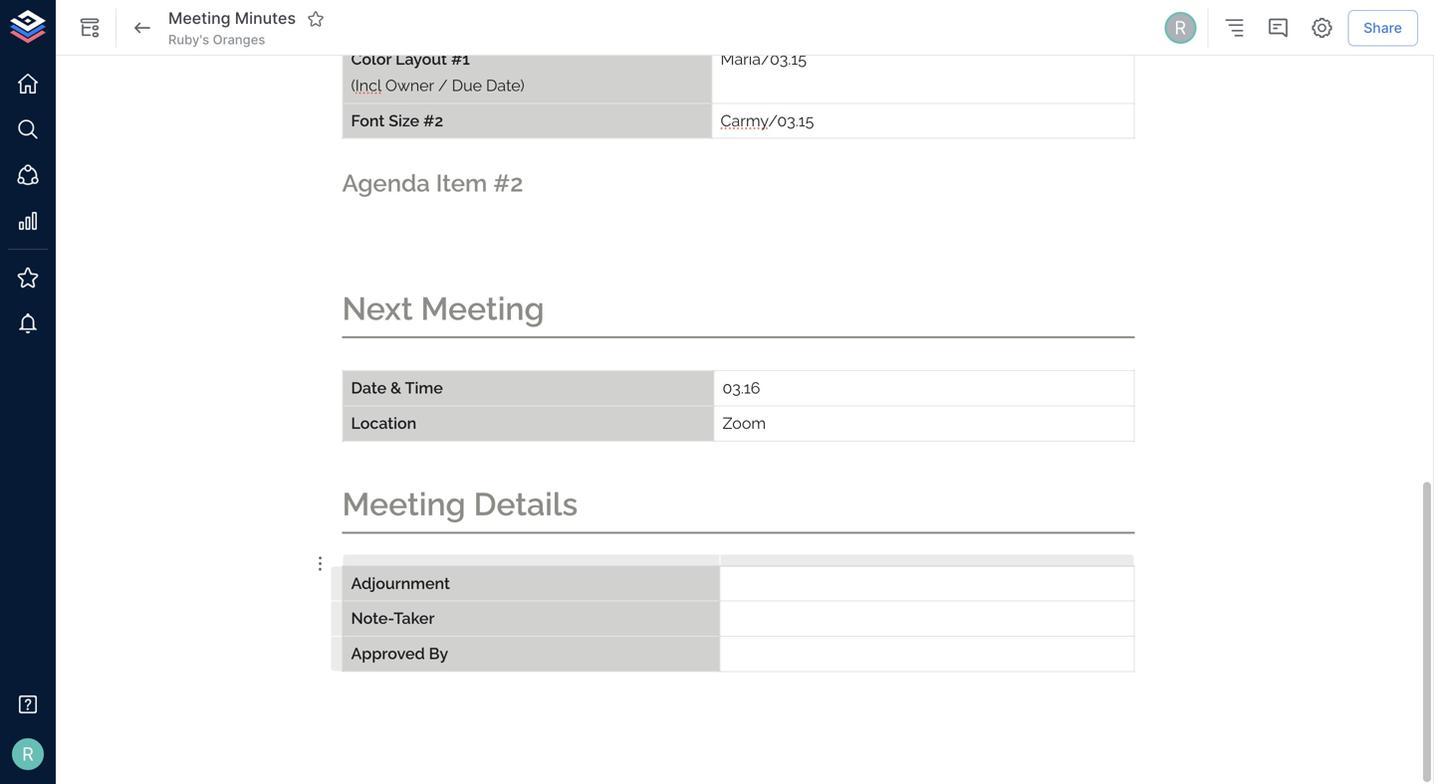 Task type: describe. For each thing, give the bounding box(es) containing it.
go back image
[[130, 16, 154, 40]]

meeting for details
[[342, 486, 466, 523]]

favorite image
[[307, 10, 325, 28]]

approved by
[[351, 645, 448, 664]]

owner
[[385, 76, 434, 95]]

#2 for agenda item #2
[[493, 170, 523, 197]]

1 horizontal spatial r button
[[1162, 9, 1200, 47]]

next
[[342, 291, 413, 328]]

time
[[405, 379, 443, 398]]

share button
[[1348, 10, 1419, 46]]

date & time
[[351, 379, 443, 398]]

0 horizontal spatial r button
[[6, 733, 50, 777]]

comments image
[[1266, 16, 1290, 40]]

(incl
[[351, 76, 381, 95]]

table of contents image
[[1223, 16, 1246, 40]]

date)
[[486, 76, 525, 95]]

&
[[391, 379, 402, 398]]

color
[[351, 50, 392, 68]]

#2 for font size #2
[[423, 111, 443, 130]]

by
[[429, 645, 448, 664]]

adjournment
[[351, 575, 450, 593]]

note-taker
[[351, 610, 435, 628]]

ruby's oranges
[[168, 32, 265, 47]]

date
[[351, 379, 387, 398]]

show wiki image
[[78, 16, 102, 40]]

ruby's oranges link
[[168, 31, 265, 49]]

taker
[[394, 610, 435, 628]]

maria/03.15
[[721, 50, 807, 68]]

r for right r button
[[1175, 17, 1187, 39]]

#1
[[451, 50, 470, 68]]

oranges
[[213, 32, 265, 47]]

/
[[438, 76, 448, 95]]

font
[[351, 111, 385, 130]]



Task type: vqa. For each thing, say whether or not it's contained in the screenshot.
Agenda
yes



Task type: locate. For each thing, give the bounding box(es) containing it.
#2 right item
[[493, 170, 523, 197]]

color layout #1 (incl owner / due date)
[[351, 50, 525, 95]]

location
[[351, 414, 417, 433]]

r for the left r button
[[22, 744, 34, 766]]

meeting up ruby's
[[168, 9, 231, 28]]

meeting minutes
[[168, 9, 296, 28]]

meeting up 'adjournment'
[[342, 486, 466, 523]]

0 horizontal spatial r
[[22, 744, 34, 766]]

0 vertical spatial r
[[1175, 17, 1187, 39]]

details
[[474, 486, 578, 523]]

share
[[1364, 19, 1403, 36]]

approved
[[351, 645, 425, 664]]

r button
[[1162, 9, 1200, 47], [6, 733, 50, 777]]

meeting up time in the left of the page
[[421, 291, 545, 328]]

0 vertical spatial #2
[[423, 111, 443, 130]]

size
[[389, 111, 420, 130]]

next meeting
[[342, 291, 545, 328]]

1 vertical spatial #2
[[493, 170, 523, 197]]

font size #2
[[351, 111, 443, 130]]

settings image
[[1310, 16, 1334, 40]]

meeting
[[168, 9, 231, 28], [421, 291, 545, 328], [342, 486, 466, 523]]

layout
[[396, 50, 447, 68]]

agenda
[[342, 170, 430, 197]]

#2
[[423, 111, 443, 130], [493, 170, 523, 197]]

ruby's
[[168, 32, 209, 47]]

carmy/03.15
[[721, 111, 814, 130]]

item
[[436, 170, 487, 197]]

0 vertical spatial r button
[[1162, 9, 1200, 47]]

meeting for minutes
[[168, 9, 231, 28]]

1 vertical spatial r
[[22, 744, 34, 766]]

note-
[[351, 610, 394, 628]]

1 horizontal spatial #2
[[493, 170, 523, 197]]

due
[[452, 76, 482, 95]]

1 horizontal spatial r
[[1175, 17, 1187, 39]]

1 vertical spatial meeting
[[421, 291, 545, 328]]

#2 right size
[[423, 111, 443, 130]]

03.16
[[723, 379, 760, 398]]

0 vertical spatial meeting
[[168, 9, 231, 28]]

0 horizontal spatial #2
[[423, 111, 443, 130]]

agenda item #2
[[342, 170, 523, 197]]

1 vertical spatial r button
[[6, 733, 50, 777]]

minutes
[[235, 9, 296, 28]]

meeting details
[[342, 486, 578, 523]]

r
[[1175, 17, 1187, 39], [22, 744, 34, 766]]

zoom
[[723, 414, 766, 433]]

2 vertical spatial meeting
[[342, 486, 466, 523]]



